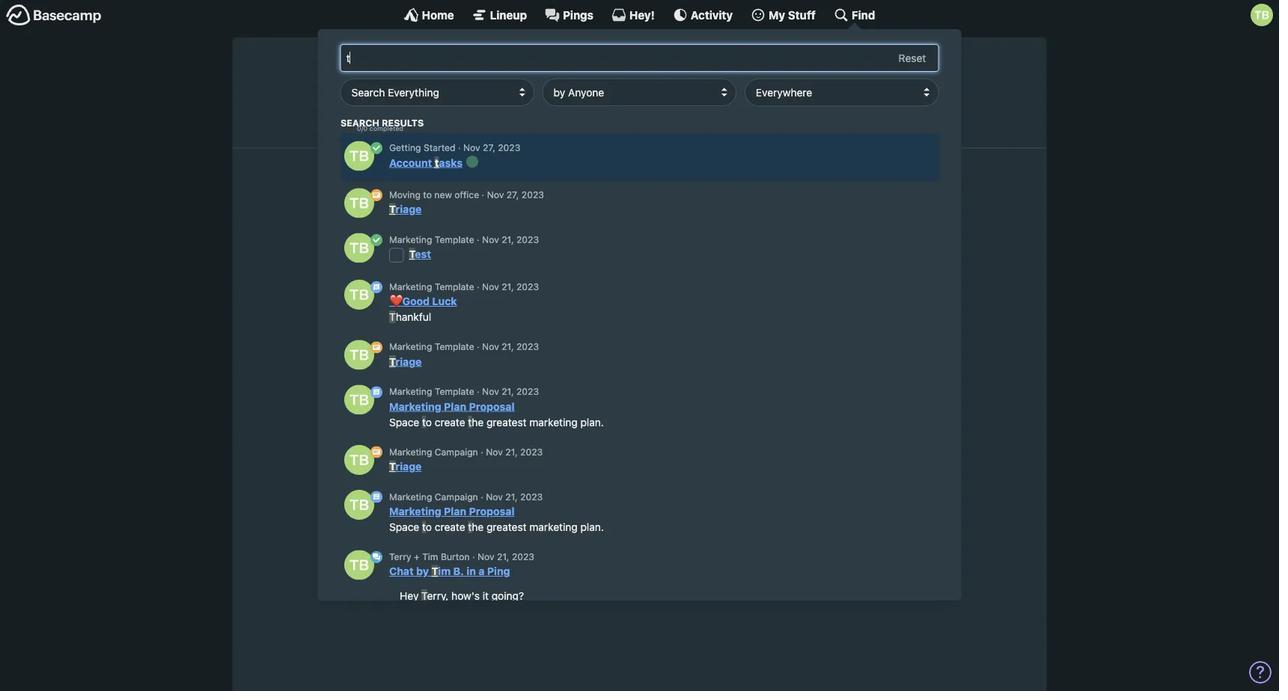Task type: locate. For each thing, give the bounding box(es) containing it.
plan inside marketing template · nov 21, 2023 marketing plan proposal space t o create t he greatest marketing plan.
[[444, 400, 466, 412]]

2 he from the top
[[471, 521, 483, 533]]

t inside marketing template · nov 21, 2023 t riage
[[389, 355, 395, 368]]

1 plan. from the top
[[580, 416, 604, 428]]

nov inside marketing template · nov 21, 2023 marketing plan proposal space t o create t he greatest marketing plan.
[[482, 386, 499, 397]]

space for marketing template · nov 21, 2023 marketing plan proposal space t o create t he greatest marketing plan.
[[389, 416, 419, 428]]

2 create from the top
[[434, 521, 465, 533]]

he for marketing template · nov 21, 2023 marketing plan proposal space t o create t he greatest marketing plan.
[[471, 416, 483, 428]]

0 horizontal spatial to
[[423, 189, 431, 200]]

1 space from the top
[[389, 416, 419, 428]]

27, inside moving to new office · nov 27, 2023 t riage
[[506, 189, 519, 200]]

None reset field
[[891, 49, 934, 68]]

o up the tim
[[426, 521, 432, 533]]

marketing inside marketing campaign · nov 21, 2023 marketing plan proposal space t o create t he greatest marketing plan.
[[529, 521, 577, 533]]

1 proposal from the top
[[469, 400, 514, 412]]

0 vertical spatial nov 27, 2023 element
[[463, 142, 520, 153]]

home link
[[404, 7, 454, 22]]

template for plan
[[434, 386, 474, 397]]

a right in
[[478, 565, 484, 578]]

0 vertical spatial create
[[434, 416, 465, 428]]

1 marketing plan proposal link from the top
[[389, 400, 514, 412]]

nov down marketing template · nov 21, 2023 t riage
[[482, 386, 499, 397]]

1 vertical spatial he
[[471, 521, 483, 533]]

create up 'burton'
[[434, 521, 465, 533]]

nov inside marketing template · nov 21, 2023 ❤️ good luck t hankful
[[482, 281, 499, 292]]

27,
[[483, 142, 495, 153], [506, 189, 519, 200]]

1 vertical spatial proposal
[[469, 505, 514, 518]]

proposal inside marketing campaign · nov 21, 2023 marketing plan proposal space t o create t he greatest marketing plan.
[[469, 505, 514, 518]]

1 horizontal spatial to
[[748, 251, 759, 266]]

campaign inside marketing campaign · nov 21, 2023 t riage
[[434, 446, 478, 457]]

for search image for nov 21, 2023 element underneath marketing template · nov 21, 2023 t riage
[[370, 386, 382, 398]]

1 for search image from the top
[[370, 142, 382, 154]]

nov down marketing template · nov 21, 2023 marketing plan proposal space t o create t he greatest marketing plan.
[[486, 446, 503, 457]]

space inside marketing template · nov 21, 2023 marketing plan proposal space t o create t he greatest marketing plan.
[[389, 416, 419, 428]]

8 marketing from the top
[[389, 505, 441, 518]]

3 marketing from the top
[[389, 341, 432, 352]]

1 vertical spatial copy button
[[902, 186, 935, 199]]

he inside marketing template · nov 21, 2023 marketing plan proposal space t o create t he greatest marketing plan.
[[471, 416, 483, 428]]

1 o from the top
[[426, 416, 432, 428]]

a right "save"
[[601, 234, 607, 248]]

0 vertical spatial riage
[[395, 203, 421, 215]]

1 vertical spatial your
[[614, 251, 638, 266]]

21,
[[501, 234, 514, 245], [501, 281, 514, 292], [501, 341, 514, 352], [501, 386, 514, 397], [505, 446, 517, 457], [505, 491, 517, 502], [497, 551, 509, 562]]

template
[[434, 234, 474, 245], [434, 281, 474, 292], [434, 341, 474, 352], [434, 386, 474, 397]]

6 marketing from the top
[[389, 446, 432, 457]]

nov right started
[[463, 142, 480, 153]]

2023 inside marketing campaign · nov 21, 2023 t riage
[[520, 446, 543, 457]]

nov 21, 2023 element down it'll
[[482, 281, 539, 292]]

plan inside marketing campaign · nov 21, 2023 marketing plan proposal space t o create t he greatest marketing plan.
[[444, 505, 466, 518]]

1 vertical spatial plan.
[[580, 521, 604, 533]]

1 vertical spatial to
[[748, 251, 759, 266]]

a right "as"
[[750, 234, 757, 248]]

· down marketing template · nov 21, 2023 ❤️ good luck t hankful
[[477, 341, 479, 352]]

1 create from the top
[[434, 416, 465, 428]]

marketing for marketing campaign · nov 21, 2023 marketing plan proposal space t o create t he greatest marketing plan.
[[529, 521, 577, 533]]

your down the message
[[614, 251, 638, 266]]

plan up 'burton'
[[444, 505, 466, 518]]

· inside marketing template · nov 21, 2023 t riage
[[477, 341, 479, 352]]

21, up marketing template · nov 21, 2023 marketing plan proposal space t o create t he greatest marketing plan.
[[501, 341, 514, 352]]

nov inside marketing campaign · nov 21, 2023 marketing plan proposal space t o create t he greatest marketing plan.
[[486, 491, 503, 502]]

1 vertical spatial campaign
[[434, 491, 478, 502]]

plan. for marketing campaign · nov 21, 2023 marketing plan proposal space t o create t he greatest marketing plan.
[[580, 521, 604, 533]]

6 for search image from the top
[[370, 386, 382, 398]]

to inside when you save a message or document as a draft, it'll show up here. your drafts aren't visible to anyone else.
[[748, 251, 759, 266]]

copy button for moving to new office ·
[[902, 186, 935, 199]]

1 marketing from the top
[[389, 234, 432, 245]]

template for riage
[[434, 341, 474, 352]]

he inside marketing campaign · nov 21, 2023 marketing plan proposal space t o create t he greatest marketing plan.
[[471, 521, 483, 533]]

o
[[426, 416, 432, 428], [426, 521, 432, 533]]

for search image for nov 21, 2023 element over marketing template · nov 21, 2023 marketing plan proposal space t o create t he greatest marketing plan.
[[370, 341, 382, 353]]

marketing template · nov 21, 2023 ❤️ good luck t hankful
[[389, 281, 539, 323]]

2 copy from the top
[[913, 187, 935, 197]]

1 vertical spatial marketing plan proposal link
[[389, 505, 514, 518]]

copy
[[913, 140, 935, 150], [913, 187, 935, 197]]

lineup
[[490, 8, 527, 21]]

· down marketing template · nov 21, 2023 t riage
[[477, 386, 479, 397]]

he
[[471, 416, 483, 428], [471, 521, 483, 533]]

0 vertical spatial proposal
[[469, 400, 514, 412]]

2023 inside moving to new office · nov 27, 2023 t riage
[[521, 189, 544, 200]]

nov right office
[[487, 189, 504, 200]]

nov left when
[[482, 234, 499, 245]]

marketing template · nov 21, 2023
[[389, 234, 539, 245]]

2 copy button from the top
[[902, 186, 935, 199]]

riage inside marketing campaign · nov 21, 2023 t riage
[[395, 460, 421, 473]]

account
[[389, 156, 432, 168]]

21, for marketing template · nov 21, 2023 ❤️ good luck t hankful
[[501, 281, 514, 292]]

2 plan. from the top
[[580, 521, 604, 533]]

by
[[416, 565, 429, 578]]

create inside marketing campaign · nov 21, 2023 marketing plan proposal space t o create t he greatest marketing plan.
[[434, 521, 465, 533]]

my
[[769, 8, 785, 21]]

luck
[[432, 295, 457, 307]]

document
[[677, 234, 731, 248]]

activity
[[691, 8, 733, 21]]

o inside marketing template · nov 21, 2023 marketing plan proposal space t o create t he greatest marketing plan.
[[426, 416, 432, 428]]

0 horizontal spatial a
[[478, 565, 484, 578]]

riage
[[395, 203, 421, 215], [395, 355, 421, 368], [395, 460, 421, 473]]

2023 for marketing template · nov 21, 2023 t riage
[[516, 341, 539, 352]]

· down marketing template · nov 21, 2023
[[477, 281, 479, 292]]

as
[[735, 234, 747, 248]]

to left new
[[423, 189, 431, 200]]

· down moving to new office · nov 27, 2023 t riage
[[477, 234, 479, 245]]

template inside marketing template · nov 21, 2023 marketing plan proposal space t o create t he greatest marketing plan.
[[434, 386, 474, 397]]

t inside marketing campaign · nov 21, 2023 t riage
[[389, 460, 395, 473]]

1 copy button from the top
[[902, 138, 935, 152]]

proposal
[[469, 400, 514, 412], [469, 505, 514, 518]]

2 riage from the top
[[395, 355, 421, 368]]

21, down marketing template · nov 21, 2023 t riage
[[501, 386, 514, 397]]

21, inside terry + tim burton · nov 21, 2023 chat by t im b. in a ping
[[497, 551, 509, 562]]

2 vertical spatial riage
[[395, 460, 421, 473]]

· right office
[[481, 189, 484, 200]]

21, down marketing template · nov 21, 2023 marketing plan proposal space t o create t he greatest marketing plan.
[[505, 446, 517, 457]]

marketing plan proposal link for marketing template · nov 21, 2023 marketing plan proposal space t o create t he greatest marketing plan.
[[389, 400, 514, 412]]

0 vertical spatial copy
[[913, 140, 935, 150]]

riage inside moving to new office · nov 27, 2023 t riage
[[395, 203, 421, 215]]

2 greatest from the top
[[486, 521, 526, 533]]

marketing for marketing template · nov 21, 2023 marketing plan proposal space t o create t he greatest marketing plan.
[[389, 386, 432, 397]]

nov up "ping"
[[477, 551, 494, 562]]

1 horizontal spatial 27,
[[506, 189, 519, 200]]

0 vertical spatial campaign
[[434, 446, 478, 457]]

1 vertical spatial marketing
[[529, 521, 577, 533]]

create
[[434, 416, 465, 428], [434, 521, 465, 533]]

1 vertical spatial copy
[[913, 187, 935, 197]]

campaign down marketing campaign · nov 21, 2023 t riage
[[434, 491, 478, 502]]

21, up "ping"
[[497, 551, 509, 562]]

2 marketing from the top
[[389, 281, 432, 292]]

campaign down marketing template · nov 21, 2023 marketing plan proposal space t o create t he greatest marketing plan.
[[434, 446, 478, 457]]

marketing inside marketing template · nov 21, 2023 marketing plan proposal space t o create t he greatest marketing plan.
[[529, 416, 577, 428]]

o for marketing template · nov 21, 2023 marketing plan proposal space t o create t he greatest marketing plan.
[[426, 416, 432, 428]]

· inside marketing campaign · nov 21, 2023 t riage
[[480, 446, 483, 457]]

·
[[458, 142, 460, 153], [481, 189, 484, 200], [477, 234, 479, 245], [477, 281, 479, 292], [477, 341, 479, 352], [477, 386, 479, 397], [480, 446, 483, 457], [480, 491, 483, 502], [472, 551, 475, 562]]

2 o from the top
[[426, 521, 432, 533]]

message
[[610, 234, 659, 248]]

0 vertical spatial o
[[426, 416, 432, 428]]

0 vertical spatial greatest
[[486, 416, 526, 428]]

he up terry + tim burton · nov 21, 2023 chat by t im b. in a ping
[[471, 521, 483, 533]]

1 marketing from the top
[[529, 416, 577, 428]]

greatest up "ping"
[[486, 521, 526, 533]]

greatest for marketing template · nov 21, 2023 marketing plan proposal space t o create t he greatest marketing plan.
[[486, 416, 526, 428]]

nov for marketing template · nov 21, 2023
[[482, 234, 499, 245]]

nov for marketing campaign · nov 21, 2023 t riage
[[486, 446, 503, 457]]

copy button for getting started ·
[[902, 138, 935, 152]]

he up marketing campaign · nov 21, 2023 t riage
[[471, 416, 483, 428]]

21, inside marketing template · nov 21, 2023 marketing plan proposal space t o create t he greatest marketing plan.
[[501, 386, 514, 397]]

· down marketing campaign · nov 21, 2023 t riage
[[480, 491, 483, 502]]

space inside marketing campaign · nov 21, 2023 marketing plan proposal space t o create t he greatest marketing plan.
[[389, 521, 419, 533]]

3 template from the top
[[434, 341, 474, 352]]

3 for search image from the top
[[370, 234, 382, 246]]

greatest up marketing campaign · nov 21, 2023 t riage
[[486, 416, 526, 428]]

find button
[[834, 7, 875, 22]]

marketing for marketing template · nov 21, 2023
[[389, 234, 432, 245]]

1 vertical spatial o
[[426, 521, 432, 533]]

1 vertical spatial create
[[434, 521, 465, 533]]

1 vertical spatial 27,
[[506, 189, 519, 200]]

create inside marketing template · nov 21, 2023 marketing plan proposal space t o create t he greatest marketing plan.
[[434, 416, 465, 428]]

marketing for marketing campaign · nov 21, 2023 marketing plan proposal space t o create t he greatest marketing plan.
[[389, 491, 432, 502]]

nov 27, 2023 element right office
[[487, 189, 544, 200]]

2 proposal from the top
[[469, 505, 514, 518]]

plan for marketing campaign · nov 21, 2023 marketing plan proposal space t o create t he greatest marketing plan.
[[444, 505, 466, 518]]

nov 21, 2023 element down marketing template · nov 21, 2023 marketing plan proposal space t o create t he greatest marketing plan.
[[486, 446, 543, 457]]

nov for getting started · nov 27, 2023
[[463, 142, 480, 153]]

2023 for marketing campaign · nov 21, 2023 marketing plan proposal space t o create t he greatest marketing plan.
[[520, 491, 543, 502]]

27, right office
[[506, 189, 519, 200]]

template down moving to new office · nov 27, 2023 t riage
[[434, 234, 474, 245]]

4 template from the top
[[434, 386, 474, 397]]

plan. for marketing template · nov 21, 2023 marketing plan proposal space t o create t he greatest marketing plan.
[[580, 416, 604, 428]]

tim burton image
[[616, 52, 664, 100], [344, 188, 374, 218], [344, 280, 374, 310], [344, 445, 374, 475], [344, 490, 374, 520]]

asks
[[439, 156, 462, 168]]

2023 inside marketing campaign · nov 21, 2023 marketing plan proposal space t o create t he greatest marketing plan.
[[520, 491, 543, 502]]

5 for search image from the top
[[370, 341, 382, 353]]

· inside terry + tim burton · nov 21, 2023 chat by t im b. in a ping
[[472, 551, 475, 562]]

nov down marketing campaign · nov 21, 2023 t riage
[[486, 491, 503, 502]]

template up luck
[[434, 281, 474, 292]]

riage inside marketing template · nov 21, 2023 t riage
[[395, 355, 421, 368]]

none reset field inside main element
[[891, 49, 934, 68]]

4 marketing from the top
[[389, 386, 432, 397]]

plan down marketing template · nov 21, 2023 t riage
[[444, 400, 466, 412]]

nov for marketing campaign · nov 21, 2023 marketing plan proposal space t o create t he greatest marketing plan.
[[486, 491, 503, 502]]

· inside marketing campaign · nov 21, 2023 marketing plan proposal space t o create t he greatest marketing plan.
[[480, 491, 483, 502]]

7 for search image from the top
[[370, 446, 382, 458]]

1 vertical spatial space
[[389, 521, 419, 533]]

for search image
[[370, 142, 382, 154], [370, 189, 382, 201], [370, 234, 382, 246], [370, 281, 382, 293], [370, 341, 382, 353], [370, 386, 382, 398], [370, 446, 382, 458], [370, 491, 382, 503]]

2023 inside marketing template · nov 21, 2023 marketing plan proposal space t o create t he greatest marketing plan.
[[516, 386, 539, 397]]

2023
[[498, 142, 520, 153], [521, 189, 544, 200], [516, 234, 539, 245], [516, 281, 539, 292], [516, 341, 539, 352], [516, 386, 539, 397], [520, 446, 543, 457], [520, 491, 543, 502], [512, 551, 534, 562]]

office
[[454, 189, 479, 200]]

0 vertical spatial he
[[471, 416, 483, 428]]

hey
[[399, 590, 418, 602]]

21, inside marketing campaign · nov 21, 2023 marketing plan proposal space t o create t he greatest marketing plan.
[[505, 491, 517, 502]]

template down marketing template · nov 21, 2023 ❤️ good luck t hankful
[[434, 341, 474, 352]]

o inside marketing campaign · nov 21, 2023 marketing plan proposal space t o create t he greatest marketing plan.
[[426, 521, 432, 533]]

campaign
[[434, 446, 478, 457], [434, 491, 478, 502]]

2 campaign from the top
[[434, 491, 478, 502]]

0 vertical spatial marketing
[[529, 416, 577, 428]]

marketing plan proposal link
[[389, 400, 514, 412], [389, 505, 514, 518]]

your left drafts
[[578, 104, 628, 133]]

1 template from the top
[[434, 234, 474, 245]]

0 vertical spatial to
[[423, 189, 431, 200]]

marketing plan proposal link up 'burton'
[[389, 505, 514, 518]]

27, right started
[[483, 142, 495, 153]]

21, for marketing template · nov 21, 2023 t riage
[[501, 341, 514, 352]]

nov inside moving to new office · nov 27, 2023 t riage
[[487, 189, 504, 200]]

to
[[423, 189, 431, 200], [748, 251, 759, 266]]

2 marketing from the top
[[529, 521, 577, 533]]

marketing for marketing template · nov 21, 2023 ❤️ good luck t hankful
[[389, 281, 432, 292]]

1 vertical spatial nov 27, 2023 element
[[487, 189, 544, 200]]

greatest inside marketing template · nov 21, 2023 marketing plan proposal space t o create t he greatest marketing plan.
[[486, 416, 526, 428]]

21, inside marketing template · nov 21, 2023 ❤️ good luck t hankful
[[501, 281, 514, 292]]

t inside terry + tim burton · nov 21, 2023 chat by t im b. in a ping
[[431, 565, 438, 578]]

1 horizontal spatial a
[[601, 234, 607, 248]]

21, inside marketing campaign · nov 21, 2023 t riage
[[505, 446, 517, 457]]

campaign for riage
[[434, 446, 478, 457]]

2023 inside marketing template · nov 21, 2023 t riage
[[516, 341, 539, 352]]

hankful
[[395, 311, 431, 323]]

terry + tim burton · nov 21, 2023 chat by t im b. in a ping
[[389, 551, 534, 578]]

1 campaign from the top
[[434, 446, 478, 457]]

1 he from the top
[[471, 416, 483, 428]]

t
[[389, 203, 395, 215], [409, 248, 415, 260], [389, 311, 395, 323], [389, 355, 395, 368], [389, 460, 395, 473], [431, 565, 438, 578], [421, 590, 427, 602]]

0/0 completed
[[357, 124, 403, 132]]

1 riage from the top
[[395, 203, 421, 215]]

0 vertical spatial your
[[578, 104, 628, 133]]

copy button
[[902, 138, 935, 152], [902, 186, 935, 199]]

21, down marketing campaign · nov 21, 2023 t riage
[[505, 491, 517, 502]]

nov 21, 2023 element
[[482, 234, 539, 245], [482, 281, 539, 292], [482, 341, 539, 352], [482, 386, 539, 397], [486, 446, 543, 457], [486, 491, 543, 502], [477, 551, 534, 562]]

nov inside terry + tim burton · nov 21, 2023 chat by t im b. in a ping
[[477, 551, 494, 562]]

1 plan from the top
[[444, 400, 466, 412]]

chat
[[389, 565, 413, 578]]

marketing inside marketing template · nov 21, 2023 ❤️ good luck t hankful
[[389, 281, 432, 292]]

nov left the anyone
[[482, 281, 499, 292]]

greatest
[[486, 416, 526, 428], [486, 521, 526, 533]]

nov 27, 2023 element for getting started ·
[[463, 142, 520, 153]]

moving
[[389, 189, 420, 200]]

0 vertical spatial copy button
[[902, 138, 935, 152]]

or
[[662, 234, 673, 248]]

marketing
[[389, 234, 432, 245], [389, 281, 432, 292], [389, 341, 432, 352], [389, 386, 432, 397], [389, 400, 441, 412], [389, 446, 432, 457], [389, 491, 432, 502], [389, 505, 441, 518]]

marketing inside marketing template · nov 21, 2023 t riage
[[389, 341, 432, 352]]

nov 27, 2023 element for moving to new office ·
[[487, 189, 544, 200]]

greatest inside marketing campaign · nov 21, 2023 marketing plan proposal space t o create t he greatest marketing plan.
[[486, 521, 526, 533]]

8 for search image from the top
[[370, 491, 382, 503]]

template down marketing template · nov 21, 2023 t riage
[[434, 386, 474, 397]]

4 for search image from the top
[[370, 281, 382, 293]]

up
[[566, 251, 580, 266]]

· up asks at the left top
[[458, 142, 460, 153]]

0 vertical spatial plan.
[[580, 416, 604, 428]]

lineup link
[[472, 7, 527, 22]]

0 vertical spatial space
[[389, 416, 419, 428]]

0 vertical spatial 27,
[[483, 142, 495, 153]]

plan. inside marketing campaign · nov 21, 2023 marketing plan proposal space t o create t he greatest marketing plan.
[[580, 521, 604, 533]]

proposal down marketing campaign · nov 21, 2023 t riage
[[469, 505, 514, 518]]

marketing plan proposal link down marketing template · nov 21, 2023 t riage
[[389, 400, 514, 412]]

plan for marketing template · nov 21, 2023 marketing plan proposal space t o create t he greatest marketing plan.
[[444, 400, 466, 412]]

2 space from the top
[[389, 521, 419, 533]]

1 copy from the top
[[913, 140, 935, 150]]

nov for marketing template · nov 21, 2023 t riage
[[482, 341, 499, 352]]

a
[[601, 234, 607, 248], [750, 234, 757, 248], [478, 565, 484, 578]]

1 vertical spatial greatest
[[486, 521, 526, 533]]

· for getting started · nov 27, 2023
[[458, 142, 460, 153]]

2 plan from the top
[[444, 505, 466, 518]]

Search for… search field
[[340, 44, 939, 72]]

nov
[[463, 142, 480, 153], [487, 189, 504, 200], [482, 234, 499, 245], [482, 281, 499, 292], [482, 341, 499, 352], [482, 386, 499, 397], [486, 446, 503, 457], [486, 491, 503, 502], [477, 551, 494, 562]]

nov 27, 2023 element
[[463, 142, 520, 153], [487, 189, 544, 200]]

nov inside marketing campaign · nov 21, 2023 t riage
[[486, 446, 503, 457]]

nov 27, 2023 element right started
[[463, 142, 520, 153]]

proposal for marketing template · nov 21, 2023 marketing plan proposal space t o create t he greatest marketing plan.
[[469, 400, 514, 412]]

space up marketing campaign · nov 21, 2023 t riage
[[389, 416, 419, 428]]

ping
[[487, 565, 510, 578]]

pings button
[[545, 7, 594, 22]]

plan. inside marketing template · nov 21, 2023 marketing plan proposal space t o create t he greatest marketing plan.
[[580, 416, 604, 428]]

it'll
[[515, 251, 531, 266]]

2 marketing plan proposal link from the top
[[389, 505, 514, 518]]

7 marketing from the top
[[389, 491, 432, 502]]

marketing
[[529, 416, 577, 428], [529, 521, 577, 533]]

0 vertical spatial plan
[[444, 400, 466, 412]]

template inside marketing template · nov 21, 2023 t riage
[[434, 341, 474, 352]]

main element
[[0, 0, 1279, 692]]

create up marketing campaign · nov 21, 2023 t riage
[[434, 416, 465, 428]]

tim burton image
[[1251, 4, 1273, 26], [344, 141, 374, 171], [344, 233, 374, 263], [344, 340, 374, 370], [344, 385, 374, 415], [344, 550, 374, 580]]

nov down marketing template · nov 21, 2023 ❤️ good luck t hankful
[[482, 341, 499, 352]]

hey!
[[630, 8, 655, 21]]

0/0 completed link
[[357, 124, 403, 132]]

for search image for nov 27, 2023 element corresponding to moving to new office ·
[[370, 189, 382, 201]]

nov inside marketing template · nov 21, 2023 t riage
[[482, 341, 499, 352]]

proposal down marketing template · nov 21, 2023 t riage
[[469, 400, 514, 412]]

21, left the anyone
[[501, 281, 514, 292]]

2023 inside marketing template · nov 21, 2023 ❤️ good luck t hankful
[[516, 281, 539, 292]]

plan
[[444, 400, 466, 412], [444, 505, 466, 518]]

o up marketing campaign · nov 21, 2023 t riage
[[426, 416, 432, 428]]

21, inside marketing template · nov 21, 2023 t riage
[[501, 341, 514, 352]]

t
[[434, 156, 439, 168], [422, 416, 426, 428], [468, 416, 471, 428], [422, 521, 426, 533], [468, 521, 471, 533]]

2 template from the top
[[434, 281, 474, 292]]

· up in
[[472, 551, 475, 562]]

space up terry
[[389, 521, 419, 533]]

campaign inside marketing campaign · nov 21, 2023 marketing plan proposal space t o create t he greatest marketing plan.
[[434, 491, 478, 502]]

· inside marketing template · nov 21, 2023 ❤️ good luck t hankful
[[477, 281, 479, 292]]

2 for search image from the top
[[370, 189, 382, 201]]

1 vertical spatial plan
[[444, 505, 466, 518]]

for search image for nov 21, 2023 element underneath it'll
[[370, 281, 382, 293]]

marketing inside marketing campaign · nov 21, 2023 t riage
[[389, 446, 432, 457]]

template inside marketing template · nov 21, 2023 ❤️ good luck t hankful
[[434, 281, 474, 292]]

your drafts
[[578, 104, 702, 133]]

good
[[402, 295, 429, 307]]

· down marketing template · nov 21, 2023 marketing plan proposal space t o create t he greatest marketing plan.
[[480, 446, 483, 457]]

1 vertical spatial riage
[[395, 355, 421, 368]]

proposal inside marketing template · nov 21, 2023 marketing plan proposal space t o create t he greatest marketing plan.
[[469, 400, 514, 412]]

here.
[[583, 251, 611, 266]]

space
[[389, 416, 419, 428], [389, 521, 419, 533]]

to right visible
[[748, 251, 759, 266]]

21, left when
[[501, 234, 514, 245]]

template for good
[[434, 281, 474, 292]]

0 vertical spatial marketing plan proposal link
[[389, 400, 514, 412]]

1 greatest from the top
[[486, 416, 526, 428]]

3 riage from the top
[[395, 460, 421, 473]]

· inside marketing template · nov 21, 2023 marketing plan proposal space t o create t he greatest marketing plan.
[[477, 386, 479, 397]]



Task type: vqa. For each thing, say whether or not it's contained in the screenshot.
'TEMPLATE'
yes



Task type: describe. For each thing, give the bounding box(es) containing it.
create for marketing campaign · nov 21, 2023 marketing plan proposal space t o create t he greatest marketing plan.
[[434, 521, 465, 533]]

nov 21, 2023 element down marketing template · nov 21, 2023 t riage
[[482, 386, 539, 397]]

im
[[438, 565, 450, 578]]

my stuff button
[[751, 7, 816, 22]]

greatest for marketing campaign · nov 21, 2023 marketing plan proposal space t o create t he greatest marketing plan.
[[486, 521, 526, 533]]

marketing template · nov 21, 2023 marketing plan proposal space t o create t he greatest marketing plan.
[[389, 386, 604, 428]]

2023 for marketing template · nov 21, 2023 ❤️ good luck t hankful
[[516, 281, 539, 292]]

marketing campaign · nov 21, 2023 marketing plan proposal space t o create t he greatest marketing plan.
[[389, 491, 604, 533]]

t inside marketing template · nov 21, 2023 ❤️ good luck t hankful
[[389, 311, 395, 323]]

21, for marketing template · nov 21, 2023
[[501, 234, 514, 245]]

21, for marketing template · nov 21, 2023 marketing plan proposal space t o create t he greatest marketing plan.
[[501, 386, 514, 397]]

in
[[466, 565, 476, 578]]

riage for marketing campaign · nov 21, 2023 t riage
[[395, 460, 421, 473]]

nov 21, 2023 element up marketing template · nov 21, 2023 marketing plan proposal space t o create t he greatest marketing plan.
[[482, 341, 539, 352]]

21, for marketing campaign · nov 21, 2023 marketing plan proposal space t o create t he greatest marketing plan.
[[505, 491, 517, 502]]

tim burton image for ❤️
[[344, 280, 374, 310]]

marketing for marketing template · nov 21, 2023 marketing plan proposal space t o create t he greatest marketing plan.
[[529, 416, 577, 428]]

completed
[[369, 124, 403, 132]]

terry
[[389, 551, 411, 562]]

a inside terry + tim burton · nov 21, 2023 chat by t im b. in a ping
[[478, 565, 484, 578]]

for search image for nov 21, 2023 element underneath marketing campaign · nov 21, 2023 t riage
[[370, 491, 382, 503]]

o for marketing campaign · nov 21, 2023 marketing plan proposal space t o create t he greatest marketing plan.
[[426, 521, 432, 533]]

· for marketing campaign · nov 21, 2023 t riage
[[480, 446, 483, 457]]

create for marketing template · nov 21, 2023 marketing plan proposal space t o create t he greatest marketing plan.
[[434, 416, 465, 428]]

copy for getting started ·
[[913, 140, 935, 150]]

search
[[340, 117, 379, 128]]

2023 for getting started · nov 27, 2023
[[498, 142, 520, 153]]

show
[[535, 251, 563, 266]]

pings
[[563, 8, 594, 21]]

t est
[[409, 248, 431, 260]]

marketing for marketing campaign · nov 21, 2023 t riage
[[389, 446, 432, 457]]

· inside moving to new office · nov 27, 2023 t riage
[[481, 189, 484, 200]]

draft,
[[760, 234, 789, 248]]

nov 21, 2023 element up "ping"
[[477, 551, 534, 562]]

drafts
[[641, 251, 673, 266]]

visible
[[711, 251, 745, 266]]

when you save a message or document as a draft, it'll show up here. your drafts aren't visible to anyone else.
[[515, 234, 789, 284]]

nov for marketing template · nov 21, 2023 ❤️ good luck t hankful
[[482, 281, 499, 292]]

2023 inside terry + tim burton · nov 21, 2023 chat by t im b. in a ping
[[512, 551, 534, 562]]

tim burton image for 27,
[[344, 188, 374, 218]]

stuff
[[788, 8, 816, 21]]

space for marketing campaign · nov 21, 2023 marketing plan proposal space t o create t he greatest marketing plan.
[[389, 521, 419, 533]]

hey! button
[[612, 7, 655, 22]]

for search image for nov 21, 2023 element underneath marketing template · nov 21, 2023 marketing plan proposal space t o create t he greatest marketing plan.
[[370, 446, 382, 458]]

your inside when you save a message or document as a draft, it'll show up here. your drafts aren't visible to anyone else.
[[614, 251, 638, 266]]

for search image
[[370, 551, 382, 563]]

results
[[381, 117, 423, 128]]

nov for marketing template · nov 21, 2023 marketing plan proposal space t o create t he greatest marketing plan.
[[482, 386, 499, 397]]

going?
[[491, 590, 524, 602]]

find
[[852, 8, 875, 21]]

else.
[[558, 269, 583, 284]]

2 horizontal spatial a
[[750, 234, 757, 248]]

moving to new office · nov 27, 2023 t riage
[[389, 189, 544, 215]]

est
[[415, 248, 431, 260]]

nov 21, 2023 element up it'll
[[482, 234, 539, 245]]

new
[[434, 189, 452, 200]]

erry,
[[427, 590, 448, 602]]

home
[[422, 8, 454, 21]]

marketing campaign · nov 21, 2023 t riage
[[389, 446, 543, 473]]

anyone
[[515, 269, 555, 284]]

nov 21, 2023 element down marketing campaign · nov 21, 2023 t riage
[[486, 491, 543, 502]]

account t asks
[[389, 156, 462, 168]]

campaign for plan
[[434, 491, 478, 502]]

❤️
[[389, 295, 399, 307]]

activity link
[[673, 7, 733, 22]]

2023 for marketing template · nov 21, 2023 marketing plan proposal space t o create t he greatest marketing plan.
[[516, 386, 539, 397]]

5 marketing from the top
[[389, 400, 441, 412]]

0/0
[[357, 124, 367, 132]]

t inside moving to new office · nov 27, 2023 t riage
[[389, 203, 395, 215]]

getting started · nov 27, 2023
[[389, 142, 520, 153]]

for search image for nov 27, 2023 element related to getting started ·
[[370, 142, 382, 154]]

marketing plan proposal link for marketing campaign · nov 21, 2023 marketing plan proposal space t o create t he greatest marketing plan.
[[389, 505, 514, 518]]

❤️ good luck link
[[389, 295, 457, 307]]

tim
[[422, 551, 438, 562]]

copy for moving to new office ·
[[913, 187, 935, 197]]

to inside moving to new office · nov 27, 2023 t riage
[[423, 189, 431, 200]]

2023 for marketing template · nov 21, 2023
[[516, 234, 539, 245]]

proposal for marketing campaign · nov 21, 2023 marketing plan proposal space t o create t he greatest marketing plan.
[[469, 505, 514, 518]]

burton
[[440, 551, 469, 562]]

save
[[573, 234, 598, 248]]

aren't
[[677, 251, 708, 266]]

tim burton image for marketing
[[344, 490, 374, 520]]

· for marketing template · nov 21, 2023 marketing plan proposal space t o create t he greatest marketing plan.
[[477, 386, 479, 397]]

my stuff
[[769, 8, 816, 21]]

for search image for nov 21, 2023 element on top of it'll
[[370, 234, 382, 246]]

search results
[[340, 117, 423, 128]]

· for marketing template · nov 21, 2023
[[477, 234, 479, 245]]

marketing template · nov 21, 2023 t riage
[[389, 341, 539, 368]]

· for marketing template · nov 21, 2023 t riage
[[477, 341, 479, 352]]

· for marketing campaign · nov 21, 2023 marketing plan proposal space t o create t he greatest marketing plan.
[[480, 491, 483, 502]]

you
[[550, 234, 570, 248]]

getting
[[389, 142, 421, 153]]

started
[[423, 142, 455, 153]]

marketing for marketing template · nov 21, 2023 t riage
[[389, 341, 432, 352]]

riage for marketing template · nov 21, 2023 t riage
[[395, 355, 421, 368]]

drafts
[[633, 104, 702, 133]]

hey t erry, how's it going?
[[399, 590, 524, 602]]

switch accounts image
[[6, 4, 102, 27]]

0 horizontal spatial 27,
[[483, 142, 495, 153]]

it
[[482, 590, 489, 602]]

21, for marketing campaign · nov 21, 2023 t riage
[[505, 446, 517, 457]]

2023 for marketing campaign · nov 21, 2023 t riage
[[520, 446, 543, 457]]

· for marketing template · nov 21, 2023 ❤️ good luck t hankful
[[477, 281, 479, 292]]

b.
[[453, 565, 464, 578]]

how's
[[451, 590, 480, 602]]

he for marketing campaign · nov 21, 2023 marketing plan proposal space t o create t he greatest marketing plan.
[[471, 521, 483, 533]]

when
[[515, 234, 547, 248]]

+
[[414, 551, 419, 562]]



